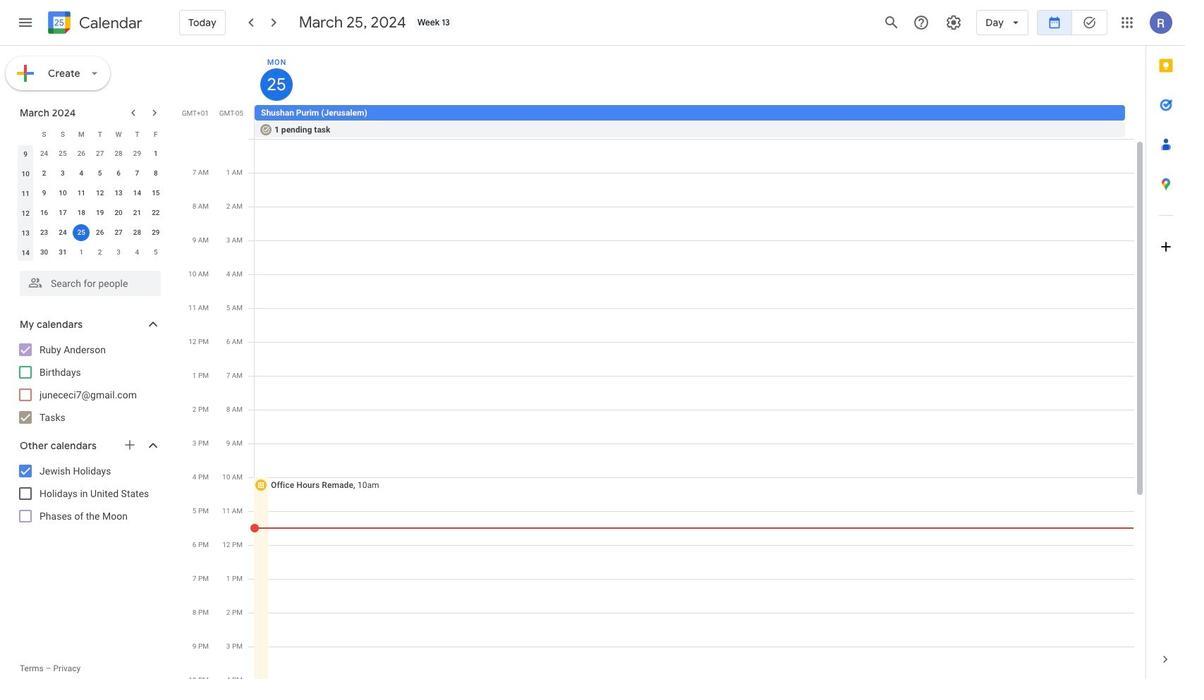 Task type: describe. For each thing, give the bounding box(es) containing it.
main drawer image
[[17, 14, 34, 31]]

april 1 element
[[73, 244, 90, 261]]

settings menu image
[[946, 14, 963, 31]]

21 element
[[129, 205, 146, 222]]

february 24 element
[[36, 145, 53, 162]]

1 element
[[147, 145, 164, 162]]

29 element
[[147, 224, 164, 241]]

row group inside the march 2024 grid
[[16, 144, 165, 262]]

19 element
[[92, 205, 108, 222]]

16 element
[[36, 205, 53, 222]]

23 element
[[36, 224, 53, 241]]

24 element
[[54, 224, 71, 241]]

other calendars list
[[3, 460, 175, 528]]

9 element
[[36, 185, 53, 202]]

march 2024 grid
[[13, 124, 165, 262]]

25, today element
[[73, 224, 90, 241]]

31 element
[[54, 244, 71, 261]]

7 element
[[129, 165, 146, 182]]

monday, march 25, today element
[[260, 68, 293, 101]]

february 28 element
[[110, 145, 127, 162]]

10 element
[[54, 185, 71, 202]]

2 element
[[36, 165, 53, 182]]

15 element
[[147, 185, 164, 202]]

heading inside "calendar" element
[[76, 14, 142, 31]]

20 element
[[110, 205, 127, 222]]

february 26 element
[[73, 145, 90, 162]]

Search for people text field
[[28, 271, 152, 296]]

april 5 element
[[147, 244, 164, 261]]

3 element
[[54, 165, 71, 182]]



Task type: vqa. For each thing, say whether or not it's contained in the screenshot.
a
no



Task type: locate. For each thing, give the bounding box(es) containing it.
30 element
[[36, 244, 53, 261]]

22 element
[[147, 205, 164, 222]]

february 25 element
[[54, 145, 71, 162]]

calendar element
[[45, 8, 142, 40]]

27 element
[[110, 224, 127, 241]]

grid
[[181, 46, 1146, 679]]

5 element
[[92, 165, 108, 182]]

april 2 element
[[92, 244, 108, 261]]

14 element
[[129, 185, 146, 202]]

17 element
[[54, 205, 71, 222]]

13 element
[[110, 185, 127, 202]]

28 element
[[129, 224, 146, 241]]

6 element
[[110, 165, 127, 182]]

column header inside the march 2024 grid
[[16, 124, 35, 144]]

add other calendars image
[[123, 438, 137, 452]]

heading
[[76, 14, 142, 31]]

4 element
[[73, 165, 90, 182]]

february 29 element
[[129, 145, 146, 162]]

row
[[248, 105, 1146, 139], [16, 124, 165, 144], [248, 139, 1135, 679], [16, 144, 165, 164], [16, 164, 165, 183], [16, 183, 165, 203], [16, 203, 165, 223], [16, 223, 165, 243], [16, 243, 165, 262]]

tab list
[[1147, 46, 1185, 640]]

18 element
[[73, 205, 90, 222]]

april 4 element
[[129, 244, 146, 261]]

february 27 element
[[92, 145, 108, 162]]

row group
[[16, 144, 165, 262]]

cell
[[255, 105, 1134, 139], [250, 139, 1135, 679], [72, 223, 91, 243]]

column header
[[16, 124, 35, 144]]

cell inside row group
[[72, 223, 91, 243]]

8 element
[[147, 165, 164, 182]]

None search field
[[0, 265, 175, 296]]

april 3 element
[[110, 244, 127, 261]]

11 element
[[73, 185, 90, 202]]

my calendars list
[[3, 339, 175, 429]]

26 element
[[92, 224, 108, 241]]

12 element
[[92, 185, 108, 202]]



